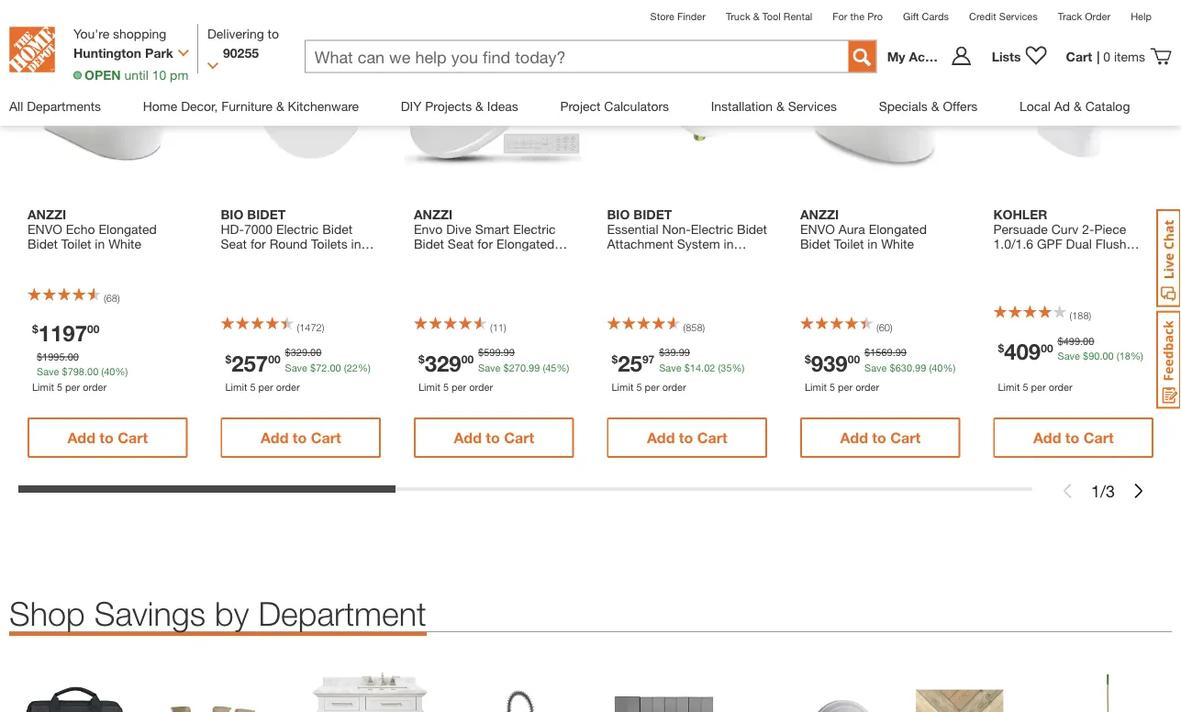 Task type: vqa. For each thing, say whether or not it's contained in the screenshot.
'back arrow' image
no



Task type: locate. For each thing, give the bounding box(es) containing it.
limit inside $ 25 97 $ 39 . 99 save $ 14 . 02 ( 35 %) limit 5 per order
[[612, 381, 634, 393]]

anzzi envo echo elongated bidet toilet in white
[[28, 207, 157, 251]]

5 per from the left
[[839, 381, 853, 393]]

bio for bio bidet
[[221, 207, 244, 222]]

90
[[1089, 350, 1101, 362]]

99 right 39
[[679, 347, 691, 359]]

in down the 2-
[[1089, 251, 1099, 266]]

dual
[[1067, 236, 1093, 251]]

%) left feedback link image
[[1131, 350, 1144, 362]]

kohler persuade curv 2-piece 1.0/1.6 gpf dual flush elongated toilet in white
[[994, 207, 1136, 266]]

)
[[117, 293, 120, 304], [1090, 310, 1092, 322], [322, 321, 324, 333], [504, 321, 507, 333], [703, 321, 705, 333], [891, 321, 893, 333]]

elongated inside anzzi envo aura elongated bidet toilet in white
[[869, 221, 928, 237]]

flooring & tile savings image
[[896, 670, 1025, 713]]

3 add to cart button from the left
[[414, 418, 574, 458]]

2 bidet from the left
[[634, 207, 672, 222]]

00 left 499
[[1042, 342, 1054, 355]]

bio bidet essential non-electric bidet attachment system in white
[[608, 207, 768, 266]]

6 order from the left
[[1049, 381, 1073, 393]]

0 horizontal spatial elongated
[[99, 221, 157, 237]]

add down $ 25 97 $ 39 . 99 save $ 14 . 02 ( 35 %) limit 5 per order
[[647, 429, 675, 447]]

project calculators
[[561, 98, 670, 113]]

6 add from the left
[[1034, 429, 1062, 447]]

$ 1197 00
[[32, 320, 100, 346]]

) up $ 329 00 $ 599 . 99 save $ 270 . 99 ( 45 %) limit 5 per order
[[504, 321, 507, 333]]

to for second add to cart button from right
[[873, 429, 887, 447]]

add to cart down the $ 939 00 $ 1569 . 99 save $ 630 . 99 ( 40 %) limit 5 per order
[[841, 429, 921, 447]]

department
[[258, 594, 427, 633]]

huntington
[[73, 45, 142, 60]]

add to cart button down the $ 939 00 $ 1569 . 99 save $ 630 . 99 ( 40 %) limit 5 per order
[[801, 418, 961, 458]]

0 horizontal spatial envo
[[28, 221, 62, 237]]

2 anzzi from the left
[[414, 207, 453, 222]]

save left 72
[[285, 362, 308, 374]]

to down $ 1995 . 00 save $ 798 . 00 ( 40 %) limit 5 per order
[[100, 429, 114, 447]]

home decor, furniture & kitchenware
[[143, 98, 359, 113]]

installation & services link
[[711, 83, 838, 129]]

save down "599"
[[479, 362, 501, 374]]

) up '1569'
[[891, 321, 893, 333]]

add down limit 5 per order
[[1034, 429, 1062, 447]]

( right 72
[[344, 362, 347, 374]]

store finder link
[[651, 11, 706, 23]]

open
[[84, 67, 121, 82]]

save
[[1059, 350, 1081, 362], [285, 362, 308, 374], [479, 362, 501, 374], [660, 362, 682, 374], [865, 362, 888, 374], [37, 366, 59, 378]]

add to cart down $ 25 97 $ 39 . 99 save $ 14 . 02 ( 35 %) limit 5 per order
[[647, 429, 728, 447]]

bio
[[221, 207, 244, 222], [608, 207, 630, 222]]

2 add from the left
[[261, 429, 289, 447]]

cart down "270" at the bottom left
[[504, 429, 535, 447]]

%) inside $ 1995 . 00 save $ 798 . 00 ( 40 %) limit 5 per order
[[115, 366, 128, 378]]

02
[[705, 362, 716, 374]]

in up ( 68 ) at the top left of page
[[95, 236, 105, 251]]

order inside the $ 939 00 $ 1569 . 99 save $ 630 . 99 ( 40 %) limit 5 per order
[[856, 381, 880, 393]]

) up 72
[[322, 321, 324, 333]]

per inside $ 329 00 $ 599 . 99 save $ 270 . 99 ( 45 %) limit 5 per order
[[452, 381, 467, 393]]

bio for bio bidet essential non-electric bidet attachment system in white
[[608, 207, 630, 222]]

1 bidet from the left
[[247, 207, 286, 222]]

1 horizontal spatial bio
[[608, 207, 630, 222]]

( right 90
[[1117, 350, 1120, 362]]

huntington park
[[73, 45, 173, 60]]

bidet inside anzzi envo echo elongated bidet toilet in white
[[28, 236, 58, 251]]

white right aura on the right top of the page
[[882, 236, 915, 251]]

329 inside $ 329 00 $ 599 . 99 save $ 270 . 99 ( 45 %) limit 5 per order
[[425, 350, 462, 376]]

add to cart down $ 329 00 $ 599 . 99 save $ 270 . 99 ( 45 %) limit 5 per order
[[454, 429, 535, 447]]

envo left echo
[[28, 221, 62, 237]]

4 order from the left
[[663, 381, 687, 393]]

savings
[[94, 594, 206, 633]]

bidet for envo echo elongated bidet toilet in white
[[28, 236, 58, 251]]

1 horizontal spatial envo
[[801, 221, 836, 237]]

858
[[686, 321, 703, 333]]

) down anzzi envo echo elongated bidet toilet in white
[[117, 293, 120, 304]]

( up '1569'
[[877, 321, 879, 333]]

%) inside $ 25 97 $ 39 . 99 save $ 14 . 02 ( 35 %) limit 5 per order
[[732, 362, 745, 374]]

bidet
[[247, 207, 286, 222], [634, 207, 672, 222]]

toilet
[[61, 236, 91, 251], [835, 236, 865, 251], [1056, 251, 1086, 266]]

1 anzzi from the left
[[28, 207, 66, 222]]

shopping
[[113, 26, 167, 41]]

%) for 257
[[358, 362, 371, 374]]

%) inside the $ 939 00 $ 1569 . 99 save $ 630 . 99 ( 40 %) limit 5 per order
[[944, 362, 956, 374]]

99 inside $ 25 97 $ 39 . 99 save $ 14 . 02 ( 35 %) limit 5 per order
[[679, 347, 691, 359]]

329 left "599"
[[425, 350, 462, 376]]

elongated inside kohler persuade curv 2-piece 1.0/1.6 gpf dual flush elongated toilet in white
[[994, 251, 1052, 266]]

project calculators link
[[561, 83, 670, 129]]

1 horizontal spatial bidet
[[738, 221, 768, 237]]

electric
[[691, 221, 734, 237]]

local ad & catalog link
[[1020, 83, 1131, 129]]

00 up 72
[[311, 347, 322, 359]]

per for 939
[[839, 381, 853, 393]]

$ 1995 . 00 save $ 798 . 00 ( 40 %) limit 5 per order
[[32, 351, 128, 393]]

3 order from the left
[[470, 381, 493, 393]]

40 inside $ 1995 . 00 save $ 798 . 00 ( 40 %) limit 5 per order
[[104, 366, 115, 378]]

99 up 630
[[896, 347, 907, 359]]

6 5 from the left
[[1023, 381, 1029, 393]]

add to cart button for 329
[[414, 418, 574, 458]]

truck
[[726, 11, 751, 23]]

add to cart down $ 257 00 $ 329 . 00 save $ 72 . 00 ( 22 %) limit 5 per order
[[261, 429, 341, 447]]

0 horizontal spatial 40
[[104, 366, 115, 378]]

3 add from the left
[[454, 429, 482, 447]]

%) right 02
[[732, 362, 745, 374]]

1 envo from the left
[[28, 221, 62, 237]]

2 5 from the left
[[250, 381, 256, 393]]

envo
[[28, 221, 62, 237], [801, 221, 836, 237]]

bio inside bio bidet essential non-electric bidet attachment system in white
[[608, 207, 630, 222]]

%) inside $ 409 00 $ 499 . 00 save $ 90 . 00 ( 18 %)
[[1131, 350, 1144, 362]]

00 left "599"
[[462, 354, 474, 366]]

save down 39
[[660, 362, 682, 374]]

5 add to cart button from the left
[[801, 418, 961, 458]]

( inside $ 25 97 $ 39 . 99 save $ 14 . 02 ( 35 %) limit 5 per order
[[719, 362, 721, 374]]

3 per from the left
[[452, 381, 467, 393]]

%) for 409
[[1131, 350, 1144, 362]]

save inside $ 329 00 $ 599 . 99 save $ 270 . 99 ( 45 %) limit 5 per order
[[479, 362, 501, 374]]

save for 329
[[479, 362, 501, 374]]

1 add to cart from the left
[[67, 429, 148, 447]]

5 inside $ 25 97 $ 39 . 99 save $ 14 . 02 ( 35 %) limit 5 per order
[[637, 381, 642, 393]]

00 left '1569'
[[848, 354, 861, 366]]

( inside the $ 939 00 $ 1569 . 99 save $ 630 . 99 ( 40 %) limit 5 per order
[[930, 362, 932, 374]]

.
[[1081, 335, 1084, 347], [308, 347, 311, 359], [501, 347, 504, 359], [676, 347, 679, 359], [893, 347, 896, 359], [1101, 350, 1103, 362], [65, 351, 68, 363], [327, 362, 330, 374], [526, 362, 529, 374], [702, 362, 705, 374], [913, 362, 916, 374], [84, 366, 87, 378]]

1 add to cart button from the left
[[28, 418, 188, 458]]

0 horizontal spatial toilet
[[61, 236, 91, 251]]

4 add from the left
[[647, 429, 675, 447]]

%) inside $ 257 00 $ 329 . 00 save $ 72 . 00 ( 22 %) limit 5 per order
[[358, 362, 371, 374]]

toilet inside anzzi envo aura elongated bidet toilet in white
[[835, 236, 865, 251]]

to down $ 25 97 $ 39 . 99 save $ 14 . 02 ( 35 %) limit 5 per order
[[679, 429, 694, 447]]

add down $ 1995 . 00 save $ 798 . 00 ( 40 %) limit 5 per order
[[67, 429, 95, 447]]

in right system
[[724, 236, 734, 251]]

2 limit from the left
[[225, 381, 247, 393]]

this is the first slide image
[[1061, 484, 1075, 499]]

elongated inside anzzi envo echo elongated bidet toilet in white
[[99, 221, 157, 237]]

4 add to cart button from the left
[[608, 418, 768, 458]]

( right 630
[[930, 362, 932, 374]]

envo echo elongated bidet toilet in white image
[[18, 0, 197, 169]]

white right echo
[[109, 236, 141, 251]]

projects
[[425, 98, 472, 113]]

order for 257
[[276, 381, 300, 393]]

1 horizontal spatial toilet
[[835, 236, 865, 251]]

anzzi for anzzi envo echo elongated bidet toilet in white
[[28, 207, 66, 222]]

limit inside the $ 939 00 $ 1569 . 99 save $ 630 . 99 ( 40 %) limit 5 per order
[[805, 381, 827, 393]]

00 inside $ 329 00 $ 599 . 99 save $ 270 . 99 ( 45 %) limit 5 per order
[[462, 354, 474, 366]]

5 inside the $ 939 00 $ 1569 . 99 save $ 630 . 99 ( 40 %) limit 5 per order
[[830, 381, 836, 393]]

39
[[665, 347, 676, 359]]

truck & tool rental link
[[726, 11, 813, 23]]

order inside $ 25 97 $ 39 . 99 save $ 14 . 02 ( 35 %) limit 5 per order
[[663, 381, 687, 393]]

99
[[504, 347, 515, 359], [679, 347, 691, 359], [896, 347, 907, 359], [529, 362, 540, 374], [916, 362, 927, 374]]

1 horizontal spatial elongated
[[869, 221, 928, 237]]

store
[[651, 11, 675, 23]]

cart down $ 1995 . 00 save $ 798 . 00 ( 40 %) limit 5 per order
[[118, 429, 148, 447]]

add down $ 257 00 $ 329 . 00 save $ 72 . 00 ( 22 %) limit 5 per order
[[261, 429, 289, 447]]

3 add to cart from the left
[[454, 429, 535, 447]]

5 for 25
[[637, 381, 642, 393]]

%) right 798
[[115, 366, 128, 378]]

elongated for envo aura elongated bidet toilet in white
[[869, 221, 928, 237]]

2 envo from the left
[[801, 221, 836, 237]]

tool savings image
[[9, 670, 139, 713]]

) up $ 409 00 $ 499 . 00 save $ 90 . 00 ( 18 %)
[[1090, 310, 1092, 322]]

2 add to cart button from the left
[[221, 418, 381, 458]]

0 horizontal spatial bidet
[[247, 207, 286, 222]]

6 per from the left
[[1032, 381, 1047, 393]]

%) for 939
[[944, 362, 956, 374]]

1 horizontal spatial anzzi
[[414, 207, 453, 222]]

track order link
[[1059, 11, 1111, 23]]

diy
[[401, 98, 422, 113]]

to for add to cart button corresponding to 329
[[486, 429, 500, 447]]

cards
[[923, 11, 950, 23]]

5 order from the left
[[856, 381, 880, 393]]

white
[[109, 236, 141, 251], [882, 236, 915, 251], [608, 251, 640, 266], [1103, 251, 1136, 266]]

1 horizontal spatial 40
[[932, 362, 944, 374]]

1 horizontal spatial 329
[[425, 350, 462, 376]]

4 add to cart from the left
[[647, 429, 728, 447]]

in inside anzzi envo aura elongated bidet toilet in white
[[868, 236, 878, 251]]

per inside $ 257 00 $ 329 . 00 save $ 72 . 00 ( 22 %) limit 5 per order
[[259, 381, 273, 393]]

save down '1569'
[[865, 362, 888, 374]]

1 horizontal spatial bidet
[[634, 207, 672, 222]]

by
[[215, 594, 249, 633]]

bio bidet
[[221, 207, 286, 222]]

save inside $ 25 97 $ 39 . 99 save $ 14 . 02 ( 35 %) limit 5 per order
[[660, 362, 682, 374]]

to right delivering
[[268, 26, 279, 41]]

1 add from the left
[[67, 429, 95, 447]]

envo inside anzzi envo echo elongated bidet toilet in white
[[28, 221, 62, 237]]

furniture
[[222, 98, 273, 113]]

5 inside $ 257 00 $ 329 . 00 save $ 72 . 00 ( 22 %) limit 5 per order
[[250, 381, 256, 393]]

2 horizontal spatial bidet
[[801, 236, 831, 251]]

add to cart button down $ 25 97 $ 39 . 99 save $ 14 . 02 ( 35 %) limit 5 per order
[[608, 418, 768, 458]]

( down anzzi envo echo elongated bidet toilet in white
[[104, 293, 106, 304]]

2 per from the left
[[259, 381, 273, 393]]

0 items
[[1104, 49, 1146, 64]]

) up 02
[[703, 321, 705, 333]]

white down piece
[[1103, 251, 1136, 266]]

40 right 798
[[104, 366, 115, 378]]

anzzi inside anzzi "link"
[[414, 207, 453, 222]]

& right "furniture"
[[276, 98, 284, 113]]

72
[[316, 362, 327, 374]]

cart down 630
[[891, 429, 921, 447]]

order down 798
[[83, 381, 107, 393]]

add to cart button down $ 257 00 $ 329 . 00 save $ 72 . 00 ( 22 %) limit 5 per order
[[221, 418, 381, 458]]

toilet for aura
[[835, 236, 865, 251]]

persuade curv 2-piece 1.0/1.6 gpf dual flush elongated toilet in white image
[[985, 0, 1164, 169]]

4 limit from the left
[[612, 381, 634, 393]]

delivering to
[[208, 26, 279, 41]]

2 horizontal spatial toilet
[[1056, 251, 1086, 266]]

) for 257
[[322, 321, 324, 333]]

0 horizontal spatial anzzi
[[28, 207, 66, 222]]

3 5 from the left
[[443, 381, 449, 393]]

elongated right echo
[[99, 221, 157, 237]]

to down $ 257 00 $ 329 . 00 save $ 72 . 00 ( 22 %) limit 5 per order
[[293, 429, 307, 447]]

( right 798
[[101, 366, 104, 378]]

40 inside the $ 939 00 $ 1569 . 99 save $ 630 . 99 ( 40 %) limit 5 per order
[[932, 362, 944, 374]]

99 right "599"
[[504, 347, 515, 359]]

calculators
[[605, 98, 670, 113]]

save inside $ 409 00 $ 499 . 00 save $ 90 . 00 ( 18 %)
[[1059, 350, 1081, 362]]

curv
[[1052, 221, 1079, 237]]

park
[[145, 45, 173, 60]]

5 add from the left
[[841, 429, 869, 447]]

toilet inside anzzi envo echo elongated bidet toilet in white
[[61, 236, 91, 251]]

all departments
[[9, 98, 101, 113]]

envo aura elongated bidet toilet in white image
[[792, 0, 970, 169]]

order down 39
[[663, 381, 687, 393]]

anzzi
[[28, 207, 66, 222], [414, 207, 453, 222], [801, 207, 840, 222]]

6 limit from the left
[[999, 381, 1021, 393]]

( inside $ 329 00 $ 599 . 99 save $ 270 . 99 ( 45 %) limit 5 per order
[[543, 362, 546, 374]]

per for 257
[[259, 381, 273, 393]]

40 right 630
[[932, 362, 944, 374]]

pm
[[170, 67, 189, 82]]

the home depot logo link
[[9, 27, 55, 73]]

1 per from the left
[[65, 381, 80, 393]]

elongated down persuade
[[994, 251, 1052, 266]]

white inside anzzi envo echo elongated bidet toilet in white
[[109, 236, 141, 251]]

60
[[879, 321, 891, 333]]

open until 10 pm
[[84, 67, 189, 82]]

6 add to cart button from the left
[[994, 418, 1154, 458]]

3 anzzi from the left
[[801, 207, 840, 222]]

elongated right aura on the right top of the page
[[869, 221, 928, 237]]

1 5 from the left
[[57, 381, 62, 393]]

non-
[[663, 221, 691, 237]]

for
[[833, 11, 848, 23]]

( right 02
[[719, 362, 721, 374]]

save inside $ 257 00 $ 329 . 00 save $ 72 . 00 ( 22 %) limit 5 per order
[[285, 362, 308, 374]]

envo inside anzzi envo aura elongated bidet toilet in white
[[801, 221, 836, 237]]

credit services link
[[970, 11, 1038, 23]]

save down 1995
[[37, 366, 59, 378]]

4 per from the left
[[645, 381, 660, 393]]

bidet
[[738, 221, 768, 237], [28, 236, 58, 251], [801, 236, 831, 251]]

%) right 630
[[944, 362, 956, 374]]

anzzi inside anzzi envo aura elongated bidet toilet in white
[[801, 207, 840, 222]]

(
[[104, 293, 106, 304], [1070, 310, 1073, 322], [297, 321, 300, 333], [490, 321, 493, 333], [684, 321, 686, 333], [877, 321, 879, 333], [1117, 350, 1120, 362], [344, 362, 347, 374], [543, 362, 546, 374], [719, 362, 721, 374], [930, 362, 932, 374], [101, 366, 104, 378]]

kitchen savings image
[[452, 670, 582, 713]]

add to cart button down $ 329 00 $ 599 . 99 save $ 270 . 99 ( 45 %) limit 5 per order
[[414, 418, 574, 458]]

5 limit from the left
[[805, 381, 827, 393]]

1 limit from the left
[[32, 381, 54, 393]]

order inside $ 329 00 $ 599 . 99 save $ 270 . 99 ( 45 %) limit 5 per order
[[470, 381, 493, 393]]

hardware savings image
[[748, 670, 877, 713]]

add to cart for 329
[[454, 429, 535, 447]]

white inside anzzi envo aura elongated bidet toilet in white
[[882, 236, 915, 251]]

%) inside $ 329 00 $ 599 . 99 save $ 270 . 99 ( 45 %) limit 5 per order
[[557, 362, 570, 374]]

specials & offers link
[[880, 83, 978, 129]]

11
[[493, 321, 504, 333]]

329 inside $ 257 00 $ 329 . 00 save $ 72 . 00 ( 22 %) limit 5 per order
[[291, 347, 308, 359]]

5 inside $ 329 00 $ 599 . 99 save $ 270 . 99 ( 45 %) limit 5 per order
[[443, 381, 449, 393]]

diy projects & ideas link
[[401, 83, 519, 129]]

( right "270" at the bottom left
[[543, 362, 546, 374]]

0 horizontal spatial bidet
[[28, 236, 58, 251]]

add to cart down $ 1995 . 00 save $ 798 . 00 ( 40 %) limit 5 per order
[[67, 429, 148, 447]]

0 horizontal spatial 329
[[291, 347, 308, 359]]

2 add to cart from the left
[[261, 429, 341, 447]]

798
[[68, 366, 84, 378]]

90255
[[223, 45, 259, 60]]

0 horizontal spatial bio
[[221, 207, 244, 222]]

order down $ 409 00 $ 499 . 00 save $ 90 . 00 ( 18 %)
[[1049, 381, 1073, 393]]

order inside $ 257 00 $ 329 . 00 save $ 72 . 00 ( 22 %) limit 5 per order
[[276, 381, 300, 393]]

envo left aura on the right top of the page
[[801, 221, 836, 237]]

the home depot image
[[9, 27, 55, 73]]

1 / 3
[[1092, 481, 1116, 501]]

None text field
[[306, 41, 830, 74], [306, 41, 830, 74], [306, 41, 830, 74], [306, 41, 830, 74]]

2 order from the left
[[276, 381, 300, 393]]

order down the '( 1472 )'
[[276, 381, 300, 393]]

in inside kohler persuade curv 2-piece 1.0/1.6 gpf dual flush elongated toilet in white
[[1089, 251, 1099, 266]]

1197
[[38, 320, 87, 346]]

1 order from the left
[[83, 381, 107, 393]]

1 bio from the left
[[221, 207, 244, 222]]

6 add to cart from the left
[[1034, 429, 1115, 447]]

save down 499
[[1059, 350, 1081, 362]]

) for 409
[[1090, 310, 1092, 322]]

add to cart button for 409
[[994, 418, 1154, 458]]

echo
[[66, 221, 95, 237]]

2 bio from the left
[[608, 207, 630, 222]]

gpf
[[1038, 236, 1063, 251]]

live chat image
[[1157, 209, 1182, 308]]

bidet right electric on the top
[[738, 221, 768, 237]]

services
[[1000, 11, 1038, 23], [789, 98, 838, 113]]

add for 257
[[261, 429, 289, 447]]

2 horizontal spatial anzzi
[[801, 207, 840, 222]]

99 for 329
[[504, 347, 515, 359]]

order for 939
[[856, 381, 880, 393]]

add down $ 329 00 $ 599 . 99 save $ 270 . 99 ( 45 %) limit 5 per order
[[454, 429, 482, 447]]

limit inside $ 329 00 $ 599 . 99 save $ 270 . 99 ( 45 %) limit 5 per order
[[419, 381, 441, 393]]

tool
[[763, 11, 781, 23]]

bidet left echo
[[28, 236, 58, 251]]

to down $ 329 00 $ 599 . 99 save $ 270 . 99 ( 45 %) limit 5 per order
[[486, 429, 500, 447]]

4 5 from the left
[[637, 381, 642, 393]]

anzzi inside anzzi envo echo elongated bidet toilet in white
[[28, 207, 66, 222]]

in right aura on the right top of the page
[[868, 236, 878, 251]]

limit inside $ 257 00 $ 329 . 00 save $ 72 . 00 ( 22 %) limit 5 per order
[[225, 381, 247, 393]]

40
[[932, 362, 944, 374], [104, 366, 115, 378]]

per inside the $ 939 00 $ 1569 . 99 save $ 630 . 99 ( 40 %) limit 5 per order
[[839, 381, 853, 393]]

save inside the $ 939 00 $ 1569 . 99 save $ 630 . 99 ( 40 %) limit 5 per order
[[865, 362, 888, 374]]

credit
[[970, 11, 997, 23]]

bidet inside bio bidet essential non-electric bidet attachment system in white
[[634, 207, 672, 222]]

%) right "270" at the bottom left
[[557, 362, 570, 374]]

to up this is the first slide image
[[1066, 429, 1080, 447]]

order down '1569'
[[856, 381, 880, 393]]

2 horizontal spatial elongated
[[994, 251, 1052, 266]]

$
[[32, 323, 38, 336], [1059, 335, 1064, 347], [999, 342, 1005, 355], [285, 347, 291, 359], [479, 347, 484, 359], [660, 347, 665, 359], [865, 347, 871, 359], [1084, 350, 1089, 362], [37, 351, 42, 363], [225, 354, 232, 366], [419, 354, 425, 366], [612, 354, 618, 366], [805, 354, 812, 366], [310, 362, 316, 374], [504, 362, 509, 374], [685, 362, 690, 374], [890, 362, 896, 374], [62, 366, 68, 378]]

1 horizontal spatial services
[[1000, 11, 1038, 23]]

3 limit from the left
[[419, 381, 441, 393]]

5 5 from the left
[[830, 381, 836, 393]]

bidet left aura on the right top of the page
[[801, 236, 831, 251]]

limit
[[32, 381, 54, 393], [225, 381, 247, 393], [419, 381, 441, 393], [612, 381, 634, 393], [805, 381, 827, 393], [999, 381, 1021, 393]]

329 down 1472
[[291, 347, 308, 359]]

per inside $ 25 97 $ 39 . 99 save $ 14 . 02 ( 35 %) limit 5 per order
[[645, 381, 660, 393]]

limit for 939
[[805, 381, 827, 393]]

0 horizontal spatial services
[[789, 98, 838, 113]]

5 inside $ 1995 . 00 save $ 798 . 00 ( 40 %) limit 5 per order
[[57, 381, 62, 393]]

add to cart up this is the first slide image
[[1034, 429, 1115, 447]]

bidet inside anzzi envo aura elongated bidet toilet in white
[[801, 236, 831, 251]]

add to cart button down $ 1995 . 00 save $ 798 . 00 ( 40 %) limit 5 per order
[[28, 418, 188, 458]]

) for 25
[[703, 321, 705, 333]]



Task type: describe. For each thing, give the bounding box(es) containing it.
local
[[1020, 98, 1051, 113]]

( up 499
[[1070, 310, 1073, 322]]

order for 329
[[470, 381, 493, 393]]

add for 409
[[1034, 429, 1062, 447]]

save inside $ 1995 . 00 save $ 798 . 00 ( 40 %) limit 5 per order
[[37, 366, 59, 378]]

5 add to cart from the left
[[841, 429, 921, 447]]

my account link
[[888, 45, 983, 68]]

( up $ 25 97 $ 39 . 99 save $ 14 . 02 ( 35 %) limit 5 per order
[[684, 321, 686, 333]]

envo for envo aura elongated bidet toilet in white
[[801, 221, 836, 237]]

00 right 72
[[330, 362, 341, 374]]

piece
[[1095, 221, 1127, 237]]

$ 409 00 $ 499 . 00 save $ 90 . 00 ( 18 %)
[[999, 335, 1144, 365]]

next slide image
[[1132, 484, 1147, 499]]

( up "599"
[[490, 321, 493, 333]]

store finder
[[651, 11, 706, 23]]

00 left 72
[[268, 354, 281, 366]]

%) for 25
[[732, 362, 745, 374]]

help
[[1132, 11, 1153, 23]]

to for add to cart button related to 257
[[293, 429, 307, 447]]

5 for 329
[[443, 381, 449, 393]]

persuade
[[994, 221, 1049, 237]]

bidet inside bio bidet essential non-electric bidet attachment system in white
[[738, 221, 768, 237]]

specials
[[880, 98, 928, 113]]

( 68 )
[[104, 293, 120, 304]]

& left ideas
[[476, 98, 484, 113]]

cart down 02
[[698, 429, 728, 447]]

order
[[1086, 11, 1111, 23]]

$ 257 00 $ 329 . 00 save $ 72 . 00 ( 22 %) limit 5 per order
[[225, 347, 371, 393]]

save for 939
[[865, 362, 888, 374]]

anzzi link
[[414, 207, 574, 251]]

per for 25
[[645, 381, 660, 393]]

local ad & catalog
[[1020, 98, 1131, 113]]

you're shopping
[[73, 26, 167, 41]]

truck & tool rental
[[726, 11, 813, 23]]

white inside kohler persuade curv 2-piece 1.0/1.6 gpf dual flush elongated toilet in white
[[1103, 251, 1136, 266]]

$ inside $ 1197 00
[[32, 323, 38, 336]]

( 11 )
[[490, 321, 507, 333]]

track
[[1059, 11, 1083, 23]]

14
[[690, 362, 702, 374]]

to for 1197's add to cart button
[[100, 429, 114, 447]]

$ 939 00 $ 1569 . 99 save $ 630 . 99 ( 40 %) limit 5 per order
[[805, 347, 956, 393]]

white inside bio bidet essential non-electric bidet attachment system in white
[[608, 251, 640, 266]]

lists link
[[983, 45, 1058, 68]]

lists
[[992, 49, 1022, 64]]

all
[[9, 98, 23, 113]]

00 up 90
[[1084, 335, 1095, 347]]

limit for 329
[[419, 381, 441, 393]]

cart up '1'
[[1084, 429, 1115, 447]]

97
[[643, 354, 655, 366]]

68
[[106, 293, 117, 304]]

bidet for envo aura elongated bidet toilet in white
[[801, 236, 831, 251]]

bidet for bio bidet
[[247, 207, 286, 222]]

) for 939
[[891, 321, 893, 333]]

add to cart for 257
[[261, 429, 341, 447]]

you're
[[73, 26, 109, 41]]

home decor, furniture & kitchenware link
[[143, 83, 359, 129]]

499
[[1064, 335, 1081, 347]]

to for 4th add to cart button
[[679, 429, 694, 447]]

limit inside $ 1995 . 00 save $ 798 . 00 ( 40 %) limit 5 per order
[[32, 381, 54, 393]]

bidet for bio bidet essential non-electric bidet attachment system in white
[[634, 207, 672, 222]]

lawn & garden savings image
[[1043, 670, 1173, 713]]

5 for 257
[[250, 381, 256, 393]]

add to cart for 409
[[1034, 429, 1115, 447]]

$ 25 97 $ 39 . 99 save $ 14 . 02 ( 35 %) limit 5 per order
[[612, 347, 745, 393]]

decor,
[[181, 98, 218, 113]]

( inside $ 409 00 $ 499 . 00 save $ 90 . 00 ( 18 %)
[[1117, 350, 1120, 362]]

save for 409
[[1059, 350, 1081, 362]]

99 left 45
[[529, 362, 540, 374]]

45
[[546, 362, 557, 374]]

add to cart button for 257
[[221, 418, 381, 458]]

save for 257
[[285, 362, 308, 374]]

18
[[1120, 350, 1131, 362]]

00 right 798
[[87, 366, 99, 378]]

bath & faucet savings image
[[305, 670, 434, 713]]

599
[[484, 347, 501, 359]]

939
[[812, 350, 848, 376]]

) for 1197
[[117, 293, 120, 304]]

aura
[[839, 221, 866, 237]]

per inside $ 1995 . 00 save $ 798 . 00 ( 40 %) limit 5 per order
[[65, 381, 80, 393]]

feedback link image
[[1157, 310, 1182, 410]]

storage savings image
[[600, 670, 730, 713]]

ideas
[[488, 98, 519, 113]]

my
[[888, 49, 906, 64]]

5 for 939
[[830, 381, 836, 393]]

add to cart for 1197
[[67, 429, 148, 447]]

$ 329 00 $ 599 . 99 save $ 270 . 99 ( 45 %) limit 5 per order
[[419, 347, 570, 393]]

hd-7000 electric bidet seat for round toilets in white with fusion heating technology image
[[212, 0, 390, 169]]

help link
[[1132, 11, 1153, 23]]

essential non-electric bidet attachment system in white image
[[598, 0, 777, 169]]

270
[[509, 362, 526, 374]]

diy projects & ideas
[[401, 98, 519, 113]]

offers
[[944, 98, 978, 113]]

home
[[143, 98, 178, 113]]

( up $ 257 00 $ 329 . 00 save $ 72 . 00 ( 22 %) limit 5 per order
[[297, 321, 300, 333]]

shop
[[9, 594, 85, 633]]

project
[[561, 98, 601, 113]]

the
[[851, 11, 865, 23]]

( inside $ 1995 . 00 save $ 798 . 00 ( 40 %) limit 5 per order
[[101, 366, 104, 378]]

99 for 939
[[896, 347, 907, 359]]

1 vertical spatial services
[[789, 98, 838, 113]]

envo for envo echo elongated bidet toilet in white
[[28, 221, 62, 237]]

00 inside the $ 939 00 $ 1569 . 99 save $ 630 . 99 ( 40 %) limit 5 per order
[[848, 354, 861, 366]]

finder
[[678, 11, 706, 23]]

attachment
[[608, 236, 674, 251]]

) for 329
[[504, 321, 507, 333]]

cart down 72
[[311, 429, 341, 447]]

toilet inside kohler persuade curv 2-piece 1.0/1.6 gpf dual flush elongated toilet in white
[[1056, 251, 1086, 266]]

add for 1197
[[67, 429, 95, 447]]

%) for 329
[[557, 362, 570, 374]]

0 vertical spatial services
[[1000, 11, 1038, 23]]

& right installation
[[777, 98, 785, 113]]

( 858 )
[[684, 321, 705, 333]]

order inside $ 1995 . 00 save $ 798 . 00 ( 40 %) limit 5 per order
[[83, 381, 107, 393]]

99 for 25
[[679, 347, 691, 359]]

& left offers
[[932, 98, 940, 113]]

to for add to cart button corresponding to 409
[[1066, 429, 1080, 447]]

anzzi for anzzi
[[414, 207, 453, 222]]

system
[[678, 236, 721, 251]]

flush
[[1096, 236, 1127, 251]]

limit for 257
[[225, 381, 247, 393]]

elongated for envo echo elongated bidet toilet in white
[[99, 221, 157, 237]]

ad
[[1055, 98, 1071, 113]]

( 60 )
[[877, 321, 893, 333]]

per for 329
[[452, 381, 467, 393]]

630
[[896, 362, 913, 374]]

gift cards link
[[904, 11, 950, 23]]

limit 5 per order
[[999, 381, 1073, 393]]

credit services
[[970, 11, 1038, 23]]

( inside $ 257 00 $ 329 . 00 save $ 72 . 00 ( 22 %) limit 5 per order
[[344, 362, 347, 374]]

in inside bio bidet essential non-electric bidet attachment system in white
[[724, 236, 734, 251]]

essential
[[608, 221, 659, 237]]

25
[[618, 350, 643, 376]]

00 up 798
[[68, 351, 79, 363]]

add for 329
[[454, 429, 482, 447]]

limit for 25
[[612, 381, 634, 393]]

my account
[[888, 49, 961, 64]]

outdoor living savinghs image
[[157, 670, 286, 713]]

departments
[[27, 98, 101, 113]]

anzzi for anzzi envo aura elongated bidet toilet in white
[[801, 207, 840, 222]]

99 right 630
[[916, 362, 927, 374]]

& left tool
[[754, 11, 760, 23]]

toilet for echo
[[61, 236, 91, 251]]

bio bidet link
[[221, 207, 381, 251]]

00 right 90
[[1103, 350, 1115, 362]]

( 188 )
[[1070, 310, 1092, 322]]

until
[[125, 67, 149, 82]]

save for 25
[[660, 362, 682, 374]]

order for 25
[[663, 381, 687, 393]]

in inside anzzi envo echo elongated bidet toilet in white
[[95, 236, 105, 251]]

envo dive smart electric bidet seat for elongated toilet in white with remote control, heated seat and deodorizer image
[[405, 0, 584, 169]]

00 inside $ 1197 00
[[87, 323, 100, 336]]

installation & services
[[711, 98, 838, 113]]

1995
[[42, 351, 65, 363]]

pro
[[868, 11, 884, 23]]

& right ad at the right top
[[1075, 98, 1083, 113]]

items
[[1115, 49, 1146, 64]]

257
[[232, 350, 268, 376]]

cart left 0
[[1067, 49, 1093, 64]]

add to cart button for 1197
[[28, 418, 188, 458]]

specials & offers
[[880, 98, 978, 113]]

kitchenware
[[288, 98, 359, 113]]

submit search image
[[853, 48, 872, 67]]

gift
[[904, 11, 920, 23]]



